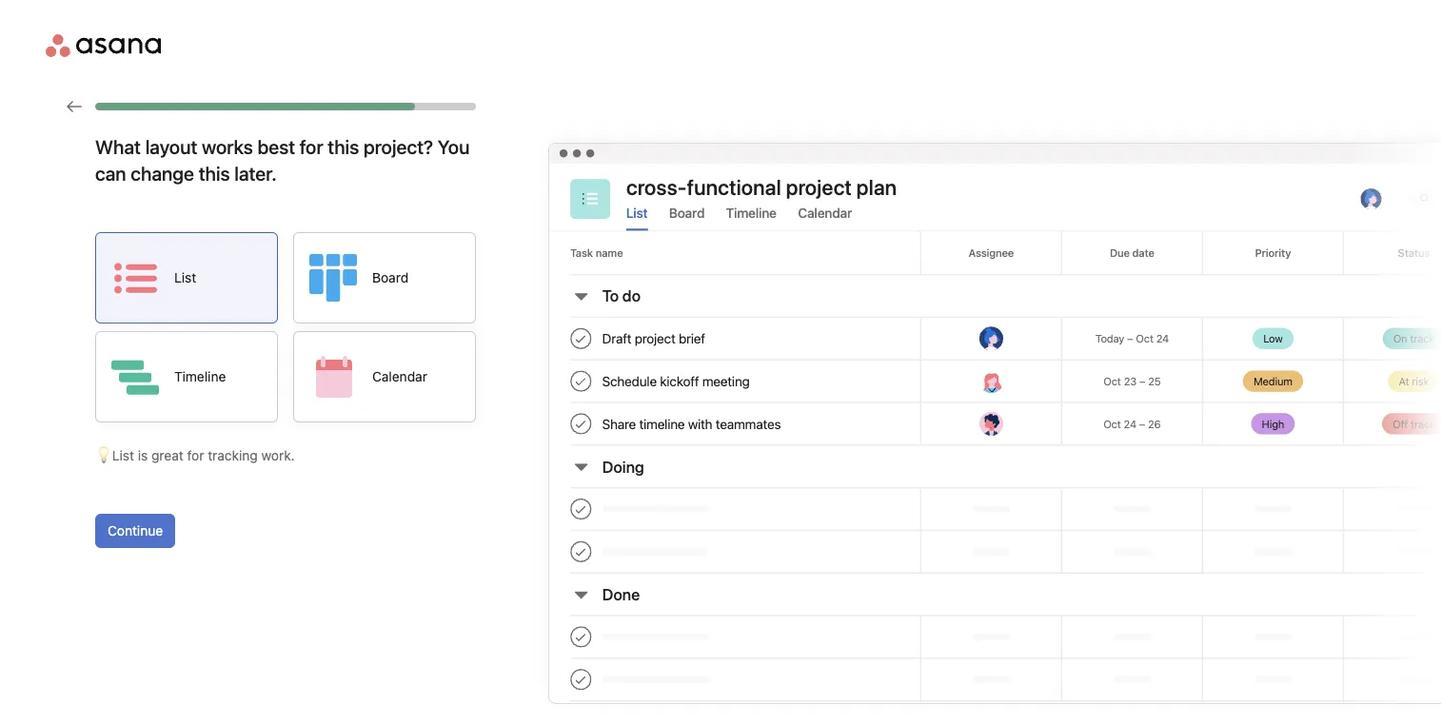 Task type: describe. For each thing, give the bounding box(es) containing it.
6 row from the top
[[570, 701, 1443, 726]]

is
[[138, 448, 148, 464]]

24 inside draft project brief row
[[1157, 332, 1169, 345]]

today
[[1096, 332, 1125, 345]]

you
[[438, 135, 470, 158]]

on track
[[1394, 332, 1435, 345]]

due date
[[1110, 246, 1155, 259]]

💡
[[95, 448, 109, 464]]

track for share timeline with teammates
[[1411, 418, 1436, 430]]

26
[[1149, 418, 1161, 430]]

oct 23 – 25
[[1104, 375, 1161, 388]]

for for best
[[300, 135, 323, 158]]

this
[[328, 135, 359, 158]]

0 vertical spatial list
[[626, 205, 648, 220]]

today – oct 24
[[1096, 332, 1169, 345]]

cross-
[[626, 175, 687, 200]]

listmulticoloricon image
[[582, 191, 598, 207]]

5 row from the top
[[570, 658, 1443, 701]]

4 row from the top
[[570, 615, 1443, 658]]

off
[[1393, 418, 1408, 430]]

teammates
[[716, 416, 781, 432]]

share timeline with teammates
[[602, 416, 781, 432]]

for for great
[[187, 448, 204, 464]]

share timeline with teammates cell
[[570, 403, 920, 445]]

brief
[[679, 331, 706, 346]]

at risk
[[1399, 375, 1430, 388]]

cross-functional project plan
[[626, 175, 897, 200]]

works
[[202, 135, 253, 158]]

23
[[1124, 375, 1137, 388]]

at
[[1399, 375, 1410, 388]]

– for share timeline with teammates
[[1140, 418, 1146, 430]]

with
[[688, 416, 713, 432]]

project plan
[[786, 175, 897, 200]]

best
[[257, 135, 295, 158]]

task name
[[570, 246, 623, 259]]

oct inside draft project brief row
[[1136, 332, 1154, 345]]

share
[[602, 416, 636, 432]]

oct for share timeline with teammates
[[1104, 418, 1121, 430]]

schedule kickoff meeting cell
[[570, 361, 920, 402]]

project
[[635, 331, 676, 346]]

0 horizontal spatial timeline
[[174, 369, 226, 385]]

high cell
[[1202, 403, 1343, 445]]

0 vertical spatial calendar
[[798, 205, 852, 220]]

what layout works best for this project? you can change this later.
[[95, 135, 470, 184]]

draft project brief cell
[[570, 318, 920, 359]]

off track
[[1393, 418, 1436, 430]]

25
[[1149, 375, 1161, 388]]

share timeline with teammates row
[[570, 402, 1443, 445]]



Task type: locate. For each thing, give the bounding box(es) containing it.
oct for schedule kickoff meeting
[[1104, 375, 1122, 388]]

schedule
[[602, 373, 657, 389]]

1 vertical spatial calendar
[[372, 369, 427, 385]]

asana image
[[46, 34, 161, 57]]

for
[[300, 135, 323, 158], [187, 448, 204, 464]]

0 vertical spatial board
[[669, 205, 705, 220]]

0 horizontal spatial for
[[187, 448, 204, 464]]

1 horizontal spatial board
[[669, 205, 705, 220]]

1 vertical spatial list
[[174, 270, 196, 286]]

what
[[95, 135, 141, 158]]

at risk cell
[[1343, 361, 1443, 402]]

status
[[1399, 246, 1431, 259]]

on
[[1394, 332, 1408, 345]]

1 vertical spatial for
[[187, 448, 204, 464]]

for inside what layout works best for this project? you can change this later.
[[300, 135, 323, 158]]

0 vertical spatial –
[[1128, 332, 1134, 345]]

– inside share timeline with teammates row
[[1140, 418, 1146, 430]]

– for schedule kickoff meeting
[[1140, 375, 1146, 388]]

2 row from the top
[[570, 487, 1443, 530]]

low cell
[[1202, 318, 1343, 359]]

– inside schedule kickoff meeting row
[[1140, 375, 1146, 388]]

💡 list is great for tracking work.
[[95, 448, 295, 464]]

oct inside share timeline with teammates row
[[1104, 418, 1121, 430]]

1 vertical spatial oct
[[1104, 375, 1122, 388]]

calendar
[[798, 205, 852, 220], [372, 369, 427, 385]]

project?
[[364, 135, 433, 158]]

high
[[1262, 418, 1285, 430]]

on track cell
[[1343, 318, 1443, 359]]

list
[[626, 205, 648, 220], [174, 270, 196, 286], [112, 448, 134, 464]]

timeline up 💡 list is great for tracking work. at the bottom of the page
[[174, 369, 226, 385]]

0 horizontal spatial list
[[112, 448, 134, 464]]

– left 25
[[1140, 375, 1146, 388]]

to do
[[602, 287, 641, 305]]

draft project brief row
[[570, 317, 1443, 359]]

1 horizontal spatial list
[[174, 270, 196, 286]]

1 vertical spatial board
[[372, 270, 409, 286]]

draft
[[602, 331, 632, 346]]

functional
[[687, 175, 782, 200]]

track inside cell
[[1411, 332, 1435, 345]]

0 vertical spatial oct
[[1136, 332, 1154, 345]]

24 inside share timeline with teammates row
[[1124, 418, 1137, 430]]

1 vertical spatial timeline
[[174, 369, 226, 385]]

priority
[[1256, 246, 1291, 259]]

1 horizontal spatial 24
[[1157, 332, 1169, 345]]

oct 24 – 26
[[1104, 418, 1161, 430]]

track right off
[[1411, 418, 1436, 430]]

doing
[[602, 457, 644, 476]]

1 vertical spatial 24
[[1124, 418, 1137, 430]]

schedule kickoff meeting
[[602, 373, 750, 389]]

track right on
[[1411, 332, 1435, 345]]

can
[[95, 162, 126, 184]]

oct right today
[[1136, 332, 1154, 345]]

go back image
[[67, 99, 82, 114]]

for right great
[[187, 448, 204, 464]]

24 left 26
[[1124, 418, 1137, 430]]

assignee
[[969, 246, 1014, 259]]

1 vertical spatial –
[[1140, 375, 1146, 388]]

track inside cell
[[1411, 418, 1436, 430]]

row
[[570, 231, 1443, 274], [570, 487, 1443, 530], [570, 530, 1443, 573], [570, 615, 1443, 658], [570, 658, 1443, 701], [570, 701, 1443, 726]]

1 horizontal spatial calendar
[[798, 205, 852, 220]]

–
[[1128, 332, 1134, 345], [1140, 375, 1146, 388], [1140, 418, 1146, 430]]

low
[[1264, 332, 1283, 345]]

great
[[151, 448, 184, 464]]

24
[[1157, 332, 1169, 345], [1124, 418, 1137, 430]]

2 vertical spatial list
[[112, 448, 134, 464]]

0 horizontal spatial 24
[[1124, 418, 1137, 430]]

for left this
[[300, 135, 323, 158]]

3 row from the top
[[570, 530, 1443, 573]]

– left 26
[[1140, 418, 1146, 430]]

done cell
[[570, 574, 651, 615]]

2 vertical spatial –
[[1140, 418, 1146, 430]]

this later.
[[199, 162, 277, 184]]

meeting
[[703, 373, 750, 389]]

to do cell
[[570, 275, 652, 317]]

off track cell
[[1343, 403, 1443, 445]]

2 vertical spatial oct
[[1104, 418, 1121, 430]]

draft project brief
[[602, 331, 706, 346]]

1 vertical spatial track
[[1411, 418, 1436, 430]]

0 vertical spatial for
[[300, 135, 323, 158]]

oct left 23
[[1104, 375, 1122, 388]]

– right today
[[1128, 332, 1134, 345]]

tracking
[[208, 448, 258, 464]]

row containing task name
[[570, 231, 1443, 274]]

track for draft project brief
[[1411, 332, 1435, 345]]

oct left 26
[[1104, 418, 1121, 430]]

track
[[1411, 332, 1435, 345], [1411, 418, 1436, 430]]

done
[[602, 585, 640, 604]]

medium
[[1254, 375, 1293, 388]]

2 horizontal spatial list
[[626, 205, 648, 220]]

schedule kickoff meeting row
[[570, 359, 1443, 402]]

medium cell
[[1202, 361, 1343, 402]]

change
[[131, 162, 194, 184]]

0 vertical spatial track
[[1411, 332, 1435, 345]]

cell
[[570, 489, 920, 530], [920, 489, 1061, 530], [1061, 489, 1202, 530], [1202, 489, 1343, 530], [1343, 489, 1443, 530], [570, 531, 920, 573], [920, 531, 1061, 573], [1061, 531, 1202, 573], [1202, 531, 1343, 573], [1343, 531, 1443, 573], [570, 617, 920, 658], [920, 617, 1061, 658], [1061, 617, 1202, 658], [1202, 617, 1343, 658], [1343, 617, 1443, 658], [570, 659, 920, 701], [920, 659, 1061, 701], [1061, 659, 1202, 701], [1202, 659, 1343, 701], [1343, 659, 1443, 701], [570, 702, 920, 726], [920, 702, 1061, 726], [1061, 702, 1202, 726], [1202, 702, 1343, 726], [1343, 702, 1443, 726]]

1 horizontal spatial timeline
[[726, 205, 777, 220]]

oct
[[1136, 332, 1154, 345], [1104, 375, 1122, 388], [1104, 418, 1121, 430]]

– inside draft project brief row
[[1128, 332, 1134, 345]]

24 up 25
[[1157, 332, 1169, 345]]

continue
[[108, 523, 163, 539]]

0 vertical spatial 24
[[1157, 332, 1169, 345]]

work.
[[261, 448, 295, 464]]

timeline
[[639, 416, 685, 432]]

1 horizontal spatial for
[[300, 135, 323, 158]]

timeline down cross-functional project plan
[[726, 205, 777, 220]]

1 row from the top
[[570, 231, 1443, 274]]

done table
[[549, 231, 1443, 726]]

0 vertical spatial timeline
[[726, 205, 777, 220]]

continue button
[[95, 514, 175, 548]]

layout
[[145, 135, 197, 158]]

risk
[[1412, 375, 1430, 388]]

timeline
[[726, 205, 777, 220], [174, 369, 226, 385]]

board
[[669, 205, 705, 220], [372, 270, 409, 286]]

kickoff
[[660, 373, 699, 389]]

0 horizontal spatial calendar
[[372, 369, 427, 385]]

doing cell
[[570, 446, 655, 487]]

oct inside schedule kickoff meeting row
[[1104, 375, 1122, 388]]

0 horizontal spatial board
[[372, 270, 409, 286]]



Task type: vqa. For each thing, say whether or not it's contained in the screenshot.


